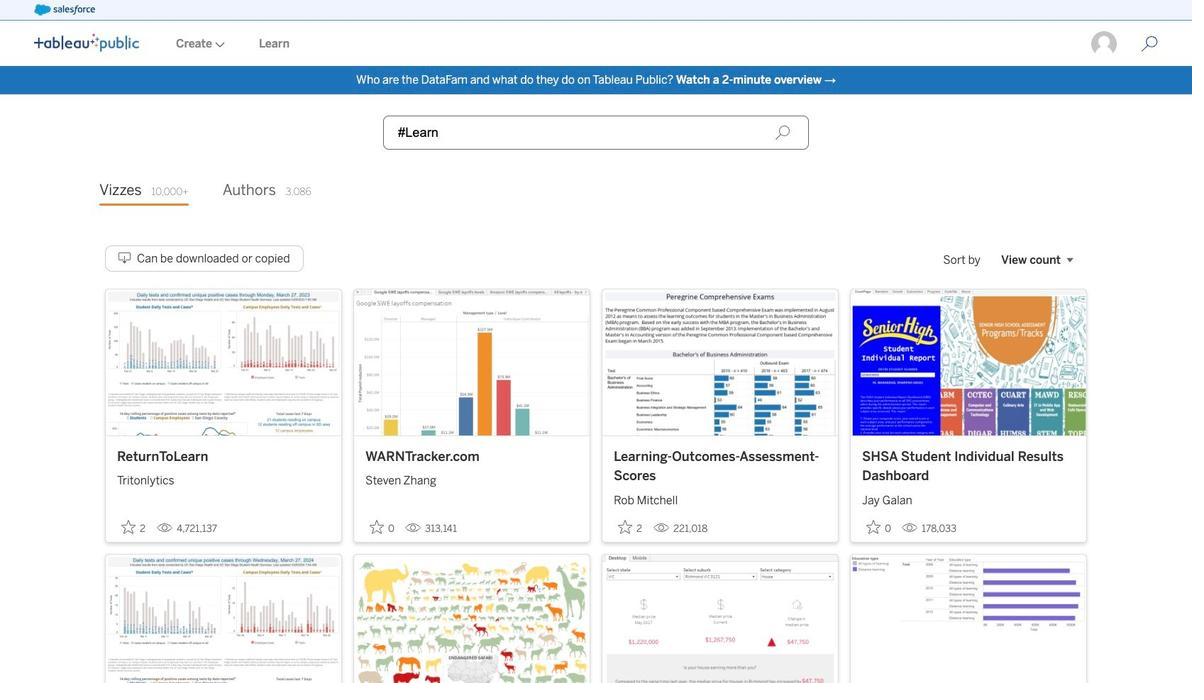 Task type: describe. For each thing, give the bounding box(es) containing it.
Search input field
[[383, 116, 809, 150]]

search image
[[775, 125, 791, 141]]

4 add favorite button from the left
[[863, 516, 897, 539]]

add favorite image for third add favorite button from left
[[618, 520, 633, 534]]

add favorite image
[[867, 520, 881, 534]]

christina.overa image
[[1091, 30, 1119, 58]]

salesforce logo image
[[34, 4, 95, 16]]

logo image
[[34, 33, 139, 52]]

add favorite image for second add favorite button from left
[[370, 520, 384, 534]]

create image
[[212, 42, 225, 48]]

1 add favorite button from the left
[[117, 516, 151, 539]]

3 add favorite button from the left
[[614, 516, 648, 539]]

go to search image
[[1125, 36, 1176, 53]]



Task type: vqa. For each thing, say whether or not it's contained in the screenshot.
4th Add Favorite button from the left's Add Favorite image
yes



Task type: locate. For each thing, give the bounding box(es) containing it.
workbook thumbnail image
[[106, 290, 342, 436], [354, 290, 590, 436], [603, 290, 839, 436], [851, 290, 1087, 436], [106, 555, 342, 684], [354, 555, 590, 684], [603, 555, 839, 684], [851, 555, 1087, 684]]

add favorite image for 4th add favorite button from right
[[121, 520, 136, 534]]

2 horizontal spatial add favorite image
[[618, 520, 633, 534]]

add favorite image
[[121, 520, 136, 534], [370, 520, 384, 534], [618, 520, 633, 534]]

2 add favorite image from the left
[[370, 520, 384, 534]]

1 horizontal spatial add favorite image
[[370, 520, 384, 534]]

3 add favorite image from the left
[[618, 520, 633, 534]]

1 add favorite image from the left
[[121, 520, 136, 534]]

0 horizontal spatial add favorite image
[[121, 520, 136, 534]]

Add Favorite button
[[117, 516, 151, 539], [366, 516, 400, 539], [614, 516, 648, 539], [863, 516, 897, 539]]

2 add favorite button from the left
[[366, 516, 400, 539]]



